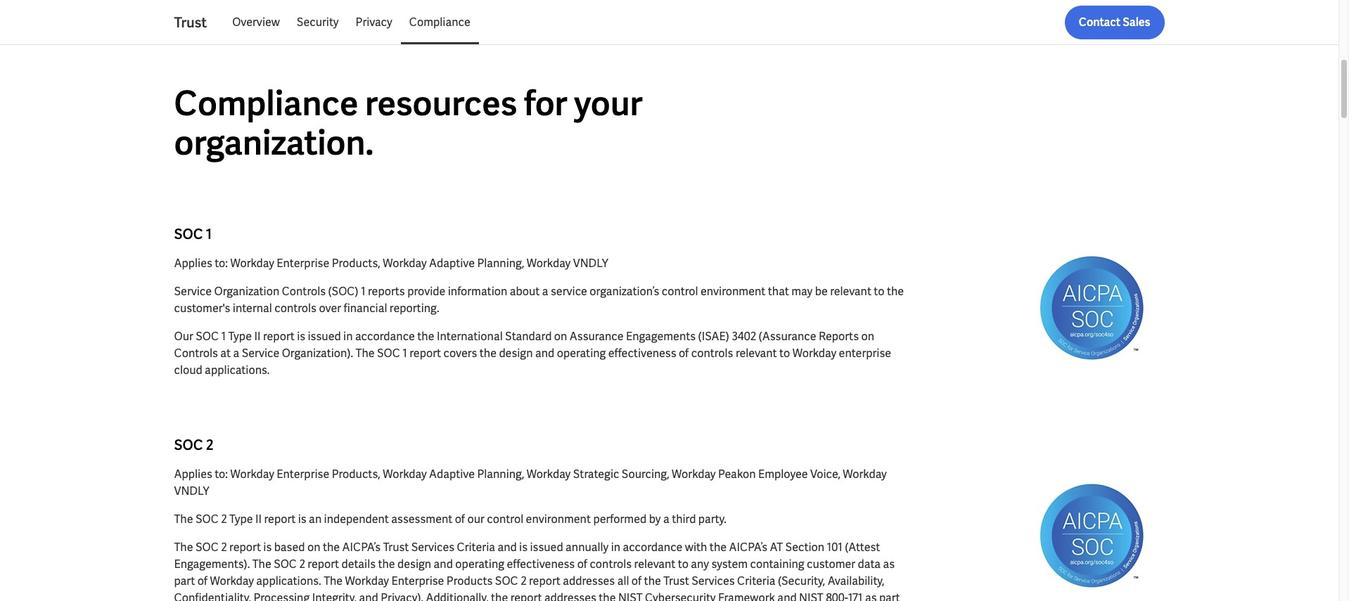 Task type: vqa. For each thing, say whether or not it's contained in the screenshot.
rightmost See
no



Task type: locate. For each thing, give the bounding box(es) containing it.
1 nist from the left
[[618, 591, 643, 602]]

services
[[411, 540, 455, 555], [692, 574, 735, 589]]

0 horizontal spatial aicpa's
[[342, 540, 381, 555]]

1 vertical spatial controls
[[692, 346, 734, 361]]

planning, inside applies to: workday enterprise products, workday adaptive planning, workday strategic sourcing, workday peakon employee voice, workday vndly
[[477, 467, 525, 482]]

operating for 2
[[456, 557, 505, 572]]

0 vertical spatial adaptive
[[429, 256, 475, 271]]

0 horizontal spatial design
[[398, 557, 431, 572]]

operating
[[557, 346, 606, 361], [456, 557, 505, 572]]

data
[[858, 557, 881, 572]]

operating inside the soc 2 report is based on the aicpa's trust services criteria and is issued annually in accordance with the aicpa's at section 101 (attest engagements). the soc 2 report details the design and operating effectiveness of controls relevant to any system containing customer data as part of workday applications.  the workday enterprise products soc 2 report addresses all of the trust services criteria (security, availability, confidentiality, processing integrity, and privacy). additionally, the report addresses the nist cybersecurity framework and nist 800-171 as p
[[456, 557, 505, 572]]

ii left an
[[255, 512, 262, 527]]

to: inside applies to: workday enterprise products, workday adaptive planning, workday strategic sourcing, workday peakon employee voice, workday vndly
[[215, 467, 228, 482]]

in up organization). the
[[343, 329, 353, 344]]

2 products, from the top
[[332, 467, 381, 482]]

relevant inside the "our soc 1 type ii report is issued in accordance the international standard on assurance engagements (isae) 3402 (assurance reports on controls at a service organization). the soc 1 report covers the design and operating effectiveness of controls relevant to workday enterprise cloud applications."
[[736, 346, 777, 361]]

1 vertical spatial effectiveness
[[507, 557, 575, 572]]

our
[[468, 512, 485, 527]]

service up customer's
[[174, 284, 212, 299]]

0 vertical spatial design
[[499, 346, 533, 361]]

to left any
[[678, 557, 689, 572]]

controls
[[282, 284, 326, 299], [174, 346, 218, 361]]

to: for 1
[[215, 256, 228, 271]]

ii down internal
[[254, 329, 261, 344]]

applies inside applies to: workday enterprise products, workday adaptive planning, workday strategic sourcing, workday peakon employee voice, workday vndly
[[174, 467, 212, 482]]

of down the engagements
[[679, 346, 689, 361]]

ii
[[254, 329, 261, 344], [255, 512, 262, 527]]

the up enterprise
[[887, 284, 904, 299]]

the up part
[[174, 540, 193, 555]]

design up the privacy).
[[398, 557, 431, 572]]

controls up the cloud
[[174, 346, 218, 361]]

3402
[[732, 329, 757, 344]]

1 aicpa's from the left
[[342, 540, 381, 555]]

employee
[[759, 467, 808, 482]]

control for soc 1
[[662, 284, 698, 299]]

controls inside the soc 2 report is based on the aicpa's trust services criteria and is issued annually in accordance with the aicpa's at section 101 (attest engagements). the soc 2 report details the design and operating effectiveness of controls relevant to any system containing customer data as part of workday applications.  the workday enterprise products soc 2 report addresses all of the trust services criteria (security, availability, confidentiality, processing integrity, and privacy). additionally, the report addresses the nist cybersecurity framework and nist 800-171 as p
[[590, 557, 632, 572]]

effectiveness inside the "our soc 1 type ii report is issued in accordance the international standard on assurance engagements (isae) 3402 (assurance reports on controls at a service organization). the soc 1 report covers the design and operating effectiveness of controls relevant to workday enterprise cloud applications."
[[609, 346, 677, 361]]

enterprise up the privacy).
[[392, 574, 444, 589]]

the right details
[[378, 557, 395, 572]]

customer's
[[174, 301, 230, 316]]

0 vertical spatial addresses
[[563, 574, 615, 589]]

in
[[343, 329, 353, 344], [611, 540, 621, 555]]

applies down soc 2
[[174, 467, 212, 482]]

issued left annually in the left bottom of the page
[[530, 540, 563, 555]]

0 vertical spatial type
[[228, 329, 252, 344]]

operating inside the "our soc 1 type ii report is issued in accordance the international standard on assurance engagements (isae) 3402 (assurance reports on controls at a service organization). the soc 1 report covers the design and operating effectiveness of controls relevant to workday enterprise cloud applications."
[[557, 346, 606, 361]]

applications. inside the "our soc 1 type ii report is issued in accordance the international standard on assurance engagements (isae) 3402 (assurance reports on controls at a service organization). the soc 1 report covers the design and operating effectiveness of controls relevant to workday enterprise cloud applications."
[[205, 363, 270, 378]]

1 horizontal spatial operating
[[557, 346, 606, 361]]

relevant up cybersecurity
[[634, 557, 676, 572]]

0 vertical spatial a
[[542, 284, 549, 299]]

1 vertical spatial to:
[[215, 467, 228, 482]]

controls left over
[[275, 301, 317, 316]]

0 horizontal spatial nist
[[618, 591, 643, 602]]

applications.
[[205, 363, 270, 378], [256, 574, 321, 589]]

1 products, from the top
[[332, 256, 381, 271]]

workday inside the "our soc 1 type ii report is issued in accordance the international standard on assurance engagements (isae) 3402 (assurance reports on controls at a service organization). the soc 1 report covers the design and operating effectiveness of controls relevant to workday enterprise cloud applications."
[[793, 346, 837, 361]]

effectiveness inside the soc 2 report is based on the aicpa's trust services criteria and is issued annually in accordance with the aicpa's at section 101 (attest engagements). the soc 2 report details the design and operating effectiveness of controls relevant to any system containing customer data as part of workday applications.  the workday enterprise products soc 2 report addresses all of the trust services criteria (security, availability, confidentiality, processing integrity, and privacy). additionally, the report addresses the nist cybersecurity framework and nist 800-171 as p
[[507, 557, 575, 572]]

2 horizontal spatial trust
[[664, 574, 689, 589]]

applies
[[174, 256, 212, 271], [174, 467, 212, 482]]

privacy link
[[347, 6, 401, 39]]

2 vertical spatial to
[[678, 557, 689, 572]]

0 vertical spatial criteria
[[457, 540, 495, 555]]

products, up (soc)
[[332, 256, 381, 271]]

contact sales link
[[1065, 6, 1165, 39]]

0 vertical spatial to:
[[215, 256, 228, 271]]

services down any
[[692, 574, 735, 589]]

cloud
[[174, 363, 202, 378]]

operating for 1
[[557, 346, 606, 361]]

a inside the "our soc 1 type ii report is issued in accordance the international standard on assurance engagements (isae) 3402 (assurance reports on controls at a service organization). the soc 1 report covers the design and operating effectiveness of controls relevant to workday enterprise cloud applications."
[[233, 346, 239, 361]]

applications. up processing
[[256, 574, 321, 589]]

assessment
[[391, 512, 453, 527]]

1 vertical spatial service
[[242, 346, 280, 361]]

planning, up information
[[477, 256, 525, 271]]

is left an
[[298, 512, 307, 527]]

control right our
[[487, 512, 524, 527]]

1 vertical spatial issued
[[530, 540, 563, 555]]

the for the soc 2 type ii report is an independent assessment of our control environment performed by a third party.
[[174, 512, 193, 527]]

to:
[[215, 256, 228, 271], [215, 467, 228, 482]]

in inside the soc 2 report is based on the aicpa's trust services criteria and is issued annually in accordance with the aicpa's at section 101 (attest engagements). the soc 2 report details the design and operating effectiveness of controls relevant to any system containing customer data as part of workday applications.  the workday enterprise products soc 2 report addresses all of the trust services criteria (security, availability, confidentiality, processing integrity, and privacy). additionally, the report addresses the nist cybersecurity framework and nist 800-171 as p
[[611, 540, 621, 555]]

aicpa soc image
[[1019, 254, 1165, 361], [1019, 482, 1165, 589]]

nist down all
[[618, 591, 643, 602]]

0 vertical spatial compliance
[[409, 15, 471, 30]]

101
[[827, 540, 843, 555]]

criteria up framework
[[738, 574, 776, 589]]

accordance down by
[[623, 540, 683, 555]]

1 horizontal spatial controls
[[590, 557, 632, 572]]

to
[[874, 284, 885, 299], [780, 346, 790, 361], [678, 557, 689, 572]]

(attest
[[845, 540, 880, 555]]

0 horizontal spatial controls
[[275, 301, 317, 316]]

1 horizontal spatial vndly
[[573, 256, 609, 271]]

contact
[[1079, 15, 1121, 30]]

type up at
[[228, 329, 252, 344]]

compliance for compliance resources for your organization.
[[174, 82, 358, 125]]

list
[[224, 6, 1165, 39]]

the soc 2 report is based on the aicpa's trust services criteria and is issued annually in accordance with the aicpa's at section 101 (attest engagements). the soc 2 report details the design and operating effectiveness of controls relevant to any system containing customer data as part of workday applications.  the workday enterprise products soc 2 report addresses all of the trust services criteria (security, availability, confidentiality, processing integrity, and privacy). additionally, the report addresses the nist cybersecurity framework and nist 800-171 as p
[[174, 540, 900, 602]]

the down the products
[[491, 591, 508, 602]]

1 horizontal spatial relevant
[[736, 346, 777, 361]]

design
[[499, 346, 533, 361], [398, 557, 431, 572]]

accordance down financial
[[355, 329, 415, 344]]

products,
[[332, 256, 381, 271], [332, 467, 381, 482]]

to inside the soc 2 report is based on the aicpa's trust services criteria and is issued annually in accordance with the aicpa's at section 101 (attest engagements). the soc 2 report details the design and operating effectiveness of controls relevant to any system containing customer data as part of workday applications.  the workday enterprise products soc 2 report addresses all of the trust services criteria (security, availability, confidentiality, processing integrity, and privacy). additionally, the report addresses the nist cybersecurity framework and nist 800-171 as p
[[678, 557, 689, 572]]

annually
[[566, 540, 609, 555]]

the down independent
[[323, 540, 340, 555]]

0 horizontal spatial a
[[233, 346, 239, 361]]

issued
[[308, 329, 341, 344], [530, 540, 563, 555]]

design down standard
[[499, 346, 533, 361]]

relevant right be
[[830, 284, 872, 299]]

enterprise up (soc)
[[277, 256, 329, 271]]

2 horizontal spatial to
[[874, 284, 885, 299]]

aicpa's
[[342, 540, 381, 555], [729, 540, 768, 555]]

services down assessment
[[411, 540, 455, 555]]

0 horizontal spatial controls
[[174, 346, 218, 361]]

2 planning, from the top
[[477, 467, 525, 482]]

0 vertical spatial as
[[883, 557, 895, 572]]

enterprise for soc 1
[[277, 256, 329, 271]]

1 inside service organization controls (soc) 1 reports provide information about a service organization's control environment that may be relevant to the customer's internal controls over financial reporting.
[[361, 284, 366, 299]]

relevant for soc 2
[[634, 557, 676, 572]]

to inside the "our soc 1 type ii report is issued in accordance the international standard on assurance engagements (isae) 3402 (assurance reports on controls at a service organization). the soc 1 report covers the design and operating effectiveness of controls relevant to workday enterprise cloud applications."
[[780, 346, 790, 361]]

0 vertical spatial issued
[[308, 329, 341, 344]]

1 vertical spatial products,
[[332, 467, 381, 482]]

1 horizontal spatial environment
[[701, 284, 766, 299]]

the
[[174, 512, 193, 527], [174, 540, 193, 555], [324, 574, 343, 589]]

type
[[228, 329, 252, 344], [229, 512, 253, 527]]

on right standard
[[554, 329, 567, 344]]

service right at
[[242, 346, 280, 361]]

control up the engagements
[[662, 284, 698, 299]]

soc
[[174, 225, 203, 243], [196, 329, 219, 344], [377, 346, 400, 361], [174, 436, 203, 455], [196, 512, 219, 527], [196, 540, 219, 555], [274, 557, 297, 572], [495, 574, 518, 589]]

addresses
[[563, 574, 615, 589], [545, 591, 597, 602]]

the
[[887, 284, 904, 299], [417, 329, 435, 344], [480, 346, 497, 361], [323, 540, 340, 555], [710, 540, 727, 555], [378, 557, 395, 572], [644, 574, 661, 589], [491, 591, 508, 602], [599, 591, 616, 602]]

privacy).
[[381, 591, 424, 602]]

1 horizontal spatial criteria
[[738, 574, 776, 589]]

1 vertical spatial ii
[[255, 512, 262, 527]]

applies down soc 1
[[174, 256, 212, 271]]

controls
[[275, 301, 317, 316], [692, 346, 734, 361], [590, 557, 632, 572]]

1 vertical spatial environment
[[526, 512, 591, 527]]

trust down assessment
[[383, 540, 409, 555]]

1 vertical spatial accordance
[[623, 540, 683, 555]]

to down (assurance
[[780, 346, 790, 361]]

0 vertical spatial relevant
[[830, 284, 872, 299]]

controls for 2
[[590, 557, 632, 572]]

2 vertical spatial controls
[[590, 557, 632, 572]]

may
[[792, 284, 813, 299]]

1 horizontal spatial issued
[[530, 540, 563, 555]]

ii for 1
[[254, 329, 261, 344]]

0 vertical spatial service
[[174, 284, 212, 299]]

aicpa's up system
[[729, 540, 768, 555]]

0 horizontal spatial control
[[487, 512, 524, 527]]

0 vertical spatial controls
[[275, 301, 317, 316]]

the inside service organization controls (soc) 1 reports provide information about a service organization's control environment that may be relevant to the customer's internal controls over financial reporting.
[[887, 284, 904, 299]]

design inside the soc 2 report is based on the aicpa's trust services criteria and is issued annually in accordance with the aicpa's at section 101 (attest engagements). the soc 2 report details the design and operating effectiveness of controls relevant to any system containing customer data as part of workday applications.  the workday enterprise products soc 2 report addresses all of the trust services criteria (security, availability, confidentiality, processing integrity, and privacy). additionally, the report addresses the nist cybersecurity framework and nist 800-171 as p
[[398, 557, 431, 572]]

1 vertical spatial enterprise
[[277, 467, 329, 482]]

1 vertical spatial control
[[487, 512, 524, 527]]

operating down assurance
[[557, 346, 606, 361]]

1 horizontal spatial compliance
[[409, 15, 471, 30]]

information
[[448, 284, 508, 299]]

criteria down our
[[457, 540, 495, 555]]

control for soc 2
[[487, 512, 524, 527]]

control inside service organization controls (soc) 1 reports provide information about a service organization's control environment that may be relevant to the customer's internal controls over financial reporting.
[[662, 284, 698, 299]]

1 horizontal spatial in
[[611, 540, 621, 555]]

at
[[770, 540, 783, 555]]

0 horizontal spatial in
[[343, 329, 353, 344]]

0 horizontal spatial service
[[174, 284, 212, 299]]

0 vertical spatial ii
[[254, 329, 261, 344]]

type inside the "our soc 1 type ii report is issued in accordance the international standard on assurance engagements (isae) 3402 (assurance reports on controls at a service organization). the soc 1 report covers the design and operating effectiveness of controls relevant to workday enterprise cloud applications."
[[228, 329, 252, 344]]

0 vertical spatial enterprise
[[277, 256, 329, 271]]

the up integrity, on the left bottom
[[324, 574, 343, 589]]

adaptive for soc 2
[[429, 467, 475, 482]]

accordance inside the "our soc 1 type ii report is issued in accordance the international standard on assurance engagements (isae) 3402 (assurance reports on controls at a service organization). the soc 1 report covers the design and operating effectiveness of controls relevant to workday enterprise cloud applications."
[[355, 329, 415, 344]]

1 vertical spatial operating
[[456, 557, 505, 572]]

2 vertical spatial the
[[324, 574, 343, 589]]

1 vertical spatial compliance
[[174, 82, 358, 125]]

0 vertical spatial effectiveness
[[609, 346, 677, 361]]

1 to: from the top
[[215, 256, 228, 271]]

2 applies from the top
[[174, 467, 212, 482]]

trust up cybersecurity
[[664, 574, 689, 589]]

1 aicpa soc image from the top
[[1019, 254, 1165, 361]]

a right at
[[233, 346, 239, 361]]

a right about
[[542, 284, 549, 299]]

at
[[221, 346, 231, 361]]

sourcing,
[[622, 467, 670, 482]]

environment up annually in the left bottom of the page
[[526, 512, 591, 527]]

2 horizontal spatial a
[[664, 512, 670, 527]]

in down the performed
[[611, 540, 621, 555]]

0 horizontal spatial criteria
[[457, 540, 495, 555]]

the up system
[[710, 540, 727, 555]]

2 vertical spatial enterprise
[[392, 574, 444, 589]]

products, inside applies to: workday enterprise products, workday adaptive planning, workday strategic sourcing, workday peakon employee voice, workday vndly
[[332, 467, 381, 482]]

0 horizontal spatial as
[[865, 591, 877, 602]]

that
[[768, 284, 789, 299]]

compliance inside compliance resources for your organization.
[[174, 82, 358, 125]]

all
[[618, 574, 629, 589]]

a
[[542, 284, 549, 299], [233, 346, 239, 361], [664, 512, 670, 527]]

0 horizontal spatial operating
[[456, 557, 505, 572]]

2 to: from the top
[[215, 467, 228, 482]]

1 vertical spatial services
[[692, 574, 735, 589]]

vndly
[[573, 256, 609, 271], [174, 484, 209, 499]]

0 horizontal spatial trust
[[174, 13, 207, 32]]

effectiveness
[[609, 346, 677, 361], [507, 557, 575, 572]]

applications. down at
[[205, 363, 270, 378]]

of
[[679, 346, 689, 361], [455, 512, 465, 527], [577, 557, 588, 572], [197, 574, 208, 589], [632, 574, 642, 589]]

0 vertical spatial operating
[[557, 346, 606, 361]]

applies for 1
[[174, 256, 212, 271]]

0 vertical spatial accordance
[[355, 329, 415, 344]]

aicpa soc image for soc 1
[[1019, 254, 1165, 361]]

vndly down soc 2
[[174, 484, 209, 499]]

enterprise for soc 2
[[277, 467, 329, 482]]

2 adaptive from the top
[[429, 467, 475, 482]]

1 vertical spatial type
[[229, 512, 253, 527]]

is up organization). the
[[297, 329, 305, 344]]

to right be
[[874, 284, 885, 299]]

1 vertical spatial adaptive
[[429, 467, 475, 482]]

1 applies from the top
[[174, 256, 212, 271]]

controls inside service organization controls (soc) 1 reports provide information about a service organization's control environment that may be relevant to the customer's internal controls over financial reporting.
[[275, 301, 317, 316]]

security link
[[288, 6, 347, 39]]

adaptive up "the soc 2 type ii report is an independent assessment of our control environment performed by a third party."
[[429, 467, 475, 482]]

environment left that
[[701, 284, 766, 299]]

security
[[297, 15, 339, 30]]

1 vertical spatial in
[[611, 540, 621, 555]]

0 horizontal spatial relevant
[[634, 557, 676, 572]]

adaptive inside applies to: workday enterprise products, workday adaptive planning, workday strategic sourcing, workday peakon employee voice, workday vndly
[[429, 467, 475, 482]]

to for soc 2
[[678, 557, 689, 572]]

171
[[849, 591, 863, 602]]

controls up all
[[590, 557, 632, 572]]

and
[[535, 346, 555, 361], [498, 540, 517, 555], [434, 557, 453, 572], [359, 591, 378, 602], [778, 591, 797, 602]]

a right by
[[664, 512, 670, 527]]

financial
[[344, 301, 387, 316]]

0 vertical spatial environment
[[701, 284, 766, 299]]

0 vertical spatial in
[[343, 329, 353, 344]]

nist down (security,
[[799, 591, 824, 602]]

products, up independent
[[332, 467, 381, 482]]

compliance
[[409, 15, 471, 30], [174, 82, 358, 125]]

1 horizontal spatial trust
[[383, 540, 409, 555]]

1 adaptive from the top
[[429, 256, 475, 271]]

operating up the products
[[456, 557, 505, 572]]

environment inside service organization controls (soc) 1 reports provide information about a service organization's control environment that may be relevant to the customer's internal controls over financial reporting.
[[701, 284, 766, 299]]

0 vertical spatial services
[[411, 540, 455, 555]]

compliance for compliance
[[409, 15, 471, 30]]

effectiveness for 2
[[507, 557, 575, 572]]

aicpa's up details
[[342, 540, 381, 555]]

0 vertical spatial control
[[662, 284, 698, 299]]

1 horizontal spatial aicpa's
[[729, 540, 768, 555]]

effectiveness for 1
[[609, 346, 677, 361]]

as right 171
[[865, 591, 877, 602]]

relevant down 3402
[[736, 346, 777, 361]]

menu containing overview
[[224, 6, 479, 39]]

2 vertical spatial trust
[[664, 574, 689, 589]]

trust left overview 'link'
[[174, 13, 207, 32]]

2 horizontal spatial controls
[[692, 346, 734, 361]]

on
[[554, 329, 567, 344], [862, 329, 875, 344], [307, 540, 321, 555]]

environment for soc 2
[[526, 512, 591, 527]]

criteria
[[457, 540, 495, 555], [738, 574, 776, 589]]

type up engagements). the
[[229, 512, 253, 527]]

0 horizontal spatial effectiveness
[[507, 557, 575, 572]]

ii for 2
[[255, 512, 262, 527]]

0 vertical spatial aicpa soc image
[[1019, 254, 1165, 361]]

and down "the soc 2 type ii report is an independent assessment of our control environment performed by a third party."
[[498, 540, 517, 555]]

planning,
[[477, 256, 525, 271], [477, 467, 525, 482]]

2 vertical spatial a
[[664, 512, 670, 527]]

design inside the "our soc 1 type ii report is issued in accordance the international standard on assurance engagements (isae) 3402 (assurance reports on controls at a service organization). the soc 1 report covers the design and operating effectiveness of controls relevant to workday enterprise cloud applications."
[[499, 346, 533, 361]]

2 vertical spatial relevant
[[634, 557, 676, 572]]

enterprise up an
[[277, 467, 329, 482]]

workday
[[230, 256, 274, 271], [383, 256, 427, 271], [527, 256, 571, 271], [793, 346, 837, 361], [230, 467, 274, 482], [383, 467, 427, 482], [527, 467, 571, 482], [672, 467, 716, 482], [843, 467, 887, 482], [210, 574, 254, 589], [345, 574, 389, 589]]

trust
[[174, 13, 207, 32], [383, 540, 409, 555], [664, 574, 689, 589]]

0 horizontal spatial on
[[307, 540, 321, 555]]

ii inside the "our soc 1 type ii report is issued in accordance the international standard on assurance engagements (isae) 3402 (assurance reports on controls at a service organization). the soc 1 report covers the design and operating effectiveness of controls relevant to workday enterprise cloud applications."
[[254, 329, 261, 344]]

(security,
[[778, 574, 826, 589]]

issued inside the "our soc 1 type ii report is issued in accordance the international standard on assurance engagements (isae) 3402 (assurance reports on controls at a service organization). the soc 1 report covers the design and operating effectiveness of controls relevant to workday enterprise cloud applications."
[[308, 329, 341, 344]]

2 horizontal spatial relevant
[[830, 284, 872, 299]]

0 horizontal spatial to
[[678, 557, 689, 572]]

relevant inside service organization controls (soc) 1 reports provide information about a service organization's control environment that may be relevant to the customer's internal controls over financial reporting.
[[830, 284, 872, 299]]

controls down (isae)
[[692, 346, 734, 361]]

0 vertical spatial products,
[[332, 256, 381, 271]]

controls up over
[[282, 284, 326, 299]]

enterprise
[[839, 346, 892, 361]]

is inside the "our soc 1 type ii report is issued in accordance the international standard on assurance engagements (isae) 3402 (assurance reports on controls at a service organization). the soc 1 report covers the design and operating effectiveness of controls relevant to workday enterprise cloud applications."
[[297, 329, 305, 344]]

as right data
[[883, 557, 895, 572]]

1 vertical spatial relevant
[[736, 346, 777, 361]]

relevant inside the soc 2 report is based on the aicpa's trust services criteria and is issued annually in accordance with the aicpa's at section 101 (attest engagements). the soc 2 report details the design and operating effectiveness of controls relevant to any system containing customer data as part of workday applications.  the workday enterprise products soc 2 report addresses all of the trust services criteria (security, availability, confidentiality, processing integrity, and privacy). additionally, the report addresses the nist cybersecurity framework and nist 800-171 as p
[[634, 557, 676, 572]]

1 vertical spatial a
[[233, 346, 239, 361]]

voice,
[[811, 467, 841, 482]]

1 vertical spatial to
[[780, 346, 790, 361]]

2 nist from the left
[[799, 591, 824, 602]]

adaptive up provide at the top of page
[[429, 256, 475, 271]]

0 horizontal spatial accordance
[[355, 329, 415, 344]]

0 vertical spatial vndly
[[573, 256, 609, 271]]

1 planning, from the top
[[477, 256, 525, 271]]

is left based
[[263, 540, 272, 555]]

enterprise inside the soc 2 report is based on the aicpa's trust services criteria and is issued annually in accordance with the aicpa's at section 101 (attest engagements). the soc 2 report details the design and operating effectiveness of controls relevant to any system containing customer data as part of workday applications.  the workday enterprise products soc 2 report addresses all of the trust services criteria (security, availability, confidentiality, processing integrity, and privacy). additionally, the report addresses the nist cybersecurity framework and nist 800-171 as p
[[392, 574, 444, 589]]

1 vertical spatial design
[[398, 557, 431, 572]]

of down annually in the left bottom of the page
[[577, 557, 588, 572]]

issued up organization). the
[[308, 329, 341, 344]]

international
[[437, 329, 503, 344]]

1 vertical spatial as
[[865, 591, 877, 602]]

1 horizontal spatial design
[[499, 346, 533, 361]]

0 vertical spatial the
[[174, 512, 193, 527]]

1 horizontal spatial nist
[[799, 591, 824, 602]]

1 horizontal spatial to
[[780, 346, 790, 361]]

0 horizontal spatial services
[[411, 540, 455, 555]]

0 vertical spatial controls
[[282, 284, 326, 299]]

service organization controls (soc) 1 reports provide information about a service organization's control environment that may be relevant to the customer's internal controls over financial reporting.
[[174, 284, 904, 316]]

issued inside the soc 2 report is based on the aicpa's trust services criteria and is issued annually in accordance with the aicpa's at section 101 (attest engagements). the soc 2 report details the design and operating effectiveness of controls relevant to any system containing customer data as part of workday applications.  the workday enterprise products soc 2 report addresses all of the trust services criteria (security, availability, confidentiality, processing integrity, and privacy). additionally, the report addresses the nist cybersecurity framework and nist 800-171 as p
[[530, 540, 563, 555]]

of inside the "our soc 1 type ii report is issued in accordance the international standard on assurance engagements (isae) 3402 (assurance reports on controls at a service organization). the soc 1 report covers the design and operating effectiveness of controls relevant to workday enterprise cloud applications."
[[679, 346, 689, 361]]

effectiveness down the engagements
[[609, 346, 677, 361]]

environment
[[701, 284, 766, 299], [526, 512, 591, 527]]

and down standard
[[535, 346, 555, 361]]

on up enterprise
[[862, 329, 875, 344]]

vndly up the service
[[573, 256, 609, 271]]

be
[[815, 284, 828, 299]]

controls inside the "our soc 1 type ii report is issued in accordance the international standard on assurance engagements (isae) 3402 (assurance reports on controls at a service organization). the soc 1 report covers the design and operating effectiveness of controls relevant to workday enterprise cloud applications."
[[692, 346, 734, 361]]

over
[[319, 301, 341, 316]]

enterprise inside applies to: workday enterprise products, workday adaptive planning, workday strategic sourcing, workday peakon employee voice, workday vndly
[[277, 467, 329, 482]]

1 vertical spatial trust
[[383, 540, 409, 555]]

reporting.
[[390, 301, 439, 316]]

and down details
[[359, 591, 378, 602]]

nist
[[618, 591, 643, 602], [799, 591, 824, 602]]

of left our
[[455, 512, 465, 527]]

on right based
[[307, 540, 321, 555]]

products, for soc 2
[[332, 467, 381, 482]]

1 vertical spatial controls
[[174, 346, 218, 361]]

2 aicpa soc image from the top
[[1019, 482, 1165, 589]]

accordance
[[355, 329, 415, 344], [623, 540, 683, 555]]

type for 2
[[229, 512, 253, 527]]

planning, up our
[[477, 467, 525, 482]]

menu
[[224, 6, 479, 39]]

the up engagements). the
[[174, 512, 193, 527]]

effectiveness down annually in the left bottom of the page
[[507, 557, 575, 572]]

0 vertical spatial trust
[[174, 13, 207, 32]]

service
[[551, 284, 588, 299]]



Task type: describe. For each thing, give the bounding box(es) containing it.
sales
[[1123, 15, 1151, 30]]

controls inside the "our soc 1 type ii report is issued in accordance the international standard on assurance engagements (isae) 3402 (assurance reports on controls at a service organization). the soc 1 report covers the design and operating effectiveness of controls relevant to workday enterprise cloud applications."
[[174, 346, 218, 361]]

organization
[[214, 284, 280, 299]]

accordance inside the soc 2 report is based on the aicpa's trust services criteria and is issued annually in accordance with the aicpa's at section 101 (attest engagements). the soc 2 report details the design and operating effectiveness of controls relevant to any system containing customer data as part of workday applications.  the workday enterprise products soc 2 report addresses all of the trust services criteria (security, availability, confidentiality, processing integrity, and privacy). additionally, the report addresses the nist cybersecurity framework and nist 800-171 as p
[[623, 540, 683, 555]]

overview link
[[224, 6, 288, 39]]

confidentiality,
[[174, 591, 251, 602]]

controls for 1
[[692, 346, 734, 361]]

our
[[174, 329, 193, 344]]

design for 1
[[499, 346, 533, 361]]

for
[[524, 82, 568, 125]]

is left annually in the left bottom of the page
[[519, 540, 528, 555]]

adaptive for soc 1
[[429, 256, 475, 271]]

party.
[[699, 512, 727, 527]]

strategic
[[573, 467, 620, 482]]

resources
[[365, 82, 517, 125]]

products
[[447, 574, 493, 589]]

our soc 1 type ii report is issued in accordance the international standard on assurance engagements (isae) 3402 (assurance reports on controls at a service organization). the soc 1 report covers the design and operating effectiveness of controls relevant to workday enterprise cloud applications.
[[174, 329, 892, 378]]

reports
[[819, 329, 859, 344]]

containing
[[750, 557, 805, 572]]

by
[[649, 512, 661, 527]]

list containing overview
[[224, 6, 1165, 39]]

soc 2
[[174, 436, 213, 455]]

customer
[[807, 557, 856, 572]]

relevant for soc 1
[[736, 346, 777, 361]]

availability,
[[828, 574, 885, 589]]

of right part
[[197, 574, 208, 589]]

the soc 2 type ii report is an independent assessment of our control environment performed by a third party.
[[174, 512, 727, 527]]

aicpa soc image for soc 2
[[1019, 482, 1165, 589]]

additionally,
[[426, 591, 489, 602]]

(soc)
[[328, 284, 359, 299]]

overview
[[232, 15, 280, 30]]

controls inside service organization controls (soc) 1 reports provide information about a service organization's control environment that may be relevant to the customer's internal controls over financial reporting.
[[282, 284, 326, 299]]

covers
[[444, 346, 477, 361]]

products, for soc 1
[[332, 256, 381, 271]]

of right all
[[632, 574, 642, 589]]

engagements
[[626, 329, 696, 344]]

third
[[672, 512, 696, 527]]

performed
[[593, 512, 647, 527]]

service inside service organization controls (soc) 1 reports provide information about a service organization's control environment that may be relevant to the customer's internal controls over financial reporting.
[[174, 284, 212, 299]]

organization's
[[590, 284, 660, 299]]

1 vertical spatial criteria
[[738, 574, 776, 589]]

a inside service organization controls (soc) 1 reports provide information about a service organization's control environment that may be relevant to the customer's internal controls over financial reporting.
[[542, 284, 549, 299]]

system
[[712, 557, 748, 572]]

service inside the "our soc 1 type ii report is issued in accordance the international standard on assurance engagements (isae) 3402 (assurance reports on controls at a service organization). the soc 1 report covers the design and operating effectiveness of controls relevant to workday enterprise cloud applications."
[[242, 346, 280, 361]]

framework
[[718, 591, 775, 602]]

assurance
[[570, 329, 624, 344]]

provide
[[408, 284, 446, 299]]

organization.
[[174, 121, 374, 165]]

internal
[[233, 301, 272, 316]]

engagements). the
[[174, 557, 271, 572]]

your
[[574, 82, 643, 125]]

vndly inside applies to: workday enterprise products, workday adaptive planning, workday strategic sourcing, workday peakon employee voice, workday vndly
[[174, 484, 209, 499]]

to for soc 1
[[780, 346, 790, 361]]

to inside service organization controls (soc) 1 reports provide information about a service organization's control environment that may be relevant to the customer's internal controls over financial reporting.
[[874, 284, 885, 299]]

standard
[[505, 329, 552, 344]]

reports
[[368, 284, 405, 299]]

the for the soc 2 report is based on the aicpa's trust services criteria and is issued annually in accordance with the aicpa's at section 101 (attest engagements). the soc 2 report details the design and operating effectiveness of controls relevant to any system containing customer data as part of workday applications.  the workday enterprise products soc 2 report addresses all of the trust services criteria (security, availability, confidentiality, processing integrity, and privacy). additionally, the report addresses the nist cybersecurity framework and nist 800-171 as p
[[174, 540, 193, 555]]

2 aicpa's from the left
[[729, 540, 768, 555]]

integrity,
[[312, 591, 357, 602]]

compliance resources for your organization.
[[174, 82, 643, 165]]

planning, for soc 1
[[477, 256, 525, 271]]

part
[[174, 574, 195, 589]]

details
[[342, 557, 376, 572]]

800-
[[826, 591, 849, 602]]

independent
[[324, 512, 389, 527]]

soc 1
[[174, 225, 212, 243]]

(assurance
[[759, 329, 817, 344]]

applies for 2
[[174, 467, 212, 482]]

and inside the "our soc 1 type ii report is issued in accordance the international standard on assurance engagements (isae) 3402 (assurance reports on controls at a service organization). the soc 1 report covers the design and operating effectiveness of controls relevant to workday enterprise cloud applications."
[[535, 346, 555, 361]]

peakon
[[718, 467, 756, 482]]

any
[[691, 557, 709, 572]]

applies to: workday enterprise products, workday adaptive planning, workday strategic sourcing, workday peakon employee voice, workday vndly
[[174, 467, 887, 499]]

contact sales
[[1079, 15, 1151, 30]]

design for 2
[[398, 557, 431, 572]]

processing
[[254, 591, 310, 602]]

in inside the "our soc 1 type ii report is issued in accordance the international standard on assurance engagements (isae) 3402 (assurance reports on controls at a service organization). the soc 1 report covers the design and operating effectiveness of controls relevant to workday enterprise cloud applications."
[[343, 329, 353, 344]]

organization). the
[[282, 346, 375, 361]]

1 vertical spatial addresses
[[545, 591, 597, 602]]

based
[[274, 540, 305, 555]]

trust link
[[174, 13, 224, 32]]

section
[[786, 540, 825, 555]]

planning, for soc 2
[[477, 467, 525, 482]]

privacy
[[356, 15, 392, 30]]

applies to: workday enterprise products, workday adaptive planning, workday vndly
[[174, 256, 609, 271]]

with
[[685, 540, 708, 555]]

(isae)
[[698, 329, 730, 344]]

on inside the soc 2 report is based on the aicpa's trust services criteria and is issued annually in accordance with the aicpa's at section 101 (attest engagements). the soc 2 report details the design and operating effectiveness of controls relevant to any system containing customer data as part of workday applications.  the workday enterprise products soc 2 report addresses all of the trust services criteria (security, availability, confidentiality, processing integrity, and privacy). additionally, the report addresses the nist cybersecurity framework and nist 800-171 as p
[[307, 540, 321, 555]]

the down annually in the left bottom of the page
[[599, 591, 616, 602]]

an
[[309, 512, 322, 527]]

cybersecurity
[[645, 591, 716, 602]]

and down (security,
[[778, 591, 797, 602]]

the down reporting. on the bottom left of page
[[417, 329, 435, 344]]

applications. inside the soc 2 report is based on the aicpa's trust services criteria and is issued annually in accordance with the aicpa's at section 101 (attest engagements). the soc 2 report details the design and operating effectiveness of controls relevant to any system containing customer data as part of workday applications.  the workday enterprise products soc 2 report addresses all of the trust services criteria (security, availability, confidentiality, processing integrity, and privacy). additionally, the report addresses the nist cybersecurity framework and nist 800-171 as p
[[256, 574, 321, 589]]

and up the products
[[434, 557, 453, 572]]

decorative image
[[512, 0, 1165, 16]]

1 horizontal spatial on
[[554, 329, 567, 344]]

2 horizontal spatial on
[[862, 329, 875, 344]]

compliance link
[[401, 6, 479, 39]]

to: for 2
[[215, 467, 228, 482]]

the right all
[[644, 574, 661, 589]]

environment for soc 1
[[701, 284, 766, 299]]

the down "international" on the left bottom
[[480, 346, 497, 361]]

type for 1
[[228, 329, 252, 344]]

about
[[510, 284, 540, 299]]

1 horizontal spatial as
[[883, 557, 895, 572]]



